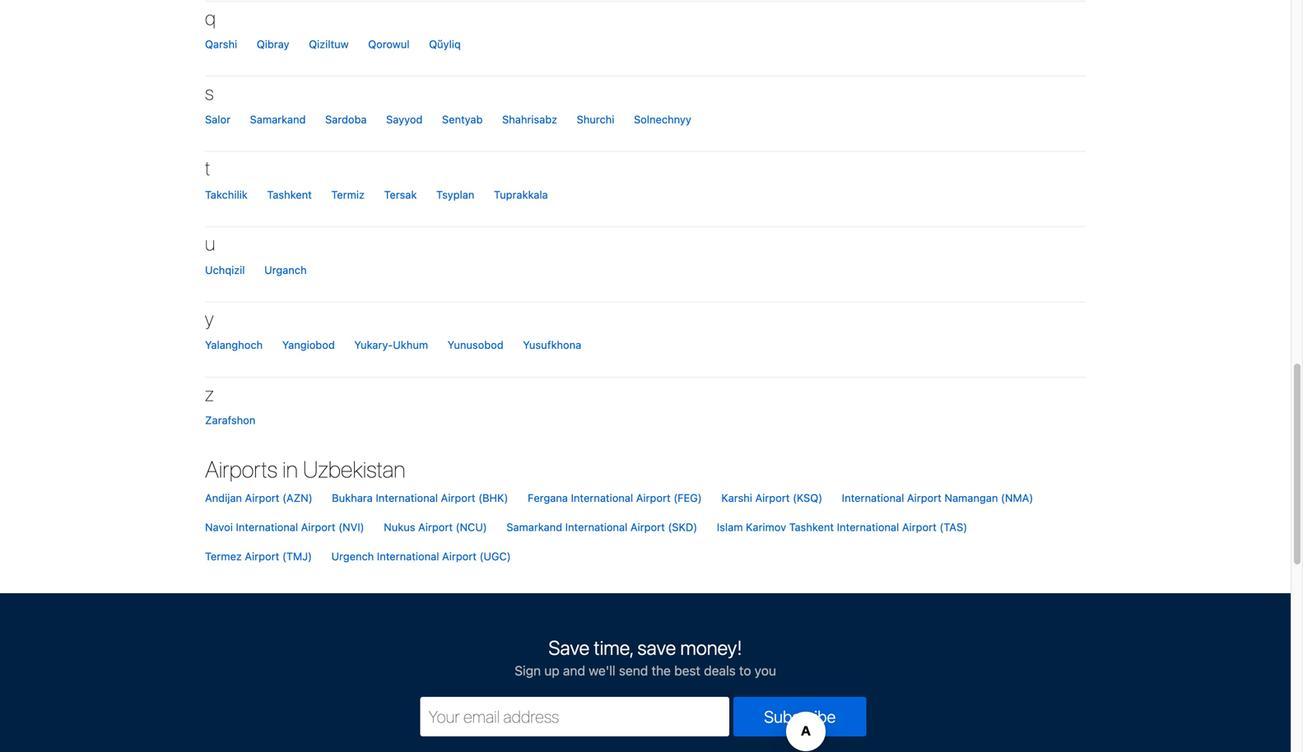Task type: describe. For each thing, give the bounding box(es) containing it.
navoi
[[205, 521, 233, 533]]

zarafshon link
[[197, 406, 264, 435]]

urgench international airport (ugc)
[[331, 550, 511, 563]]

termiz link
[[323, 180, 373, 210]]

(nma)
[[1001, 492, 1033, 504]]

samarkand link
[[242, 105, 314, 134]]

0 horizontal spatial tashkent
[[267, 188, 312, 201]]

yukary-
[[354, 339, 393, 351]]

nukus
[[384, 521, 415, 533]]

(skd)
[[668, 521, 697, 533]]

karshi airport (ksq)
[[721, 492, 822, 504]]

best
[[674, 663, 700, 679]]

international for urgench international airport (ugc)
[[377, 550, 439, 563]]

urgench international airport (ugc) link
[[323, 542, 519, 571]]

sardoba link
[[317, 105, 375, 134]]

fergana
[[528, 492, 568, 504]]

uzbekistan
[[303, 456, 405, 483]]

save
[[637, 636, 676, 659]]

airport inside 'link'
[[441, 492, 475, 504]]

urganch link
[[256, 255, 315, 285]]

(feg)
[[674, 492, 702, 504]]

yunusobod
[[448, 339, 504, 351]]

yalanghoch
[[205, 339, 263, 351]]

z
[[205, 382, 214, 405]]

international inside international airport namangan (nma) link
[[842, 492, 904, 504]]

samarkand for samarkand
[[250, 113, 306, 126]]

(bhk)
[[478, 492, 508, 504]]

you
[[755, 663, 776, 679]]

u
[[205, 232, 215, 255]]

solnechnyy
[[634, 113, 691, 126]]

qibray
[[257, 38, 289, 50]]

karimov
[[746, 521, 786, 533]]

Your email address email field
[[420, 697, 729, 737]]

save
[[548, 636, 589, 659]]

andijan airport (azn)
[[205, 492, 313, 504]]

fergana international airport (feg) link
[[519, 483, 710, 513]]

international airport namangan (nma) link
[[834, 483, 1042, 513]]

termez airport (tmj) link
[[197, 542, 320, 571]]

shahrisabz link
[[494, 105, 565, 134]]

bukhara international airport (bhk) link
[[324, 483, 516, 513]]

nukus airport (ncu) link
[[376, 513, 495, 542]]

qŭyliq
[[429, 38, 461, 50]]

airport down the (ncu)
[[442, 550, 477, 563]]

bukhara
[[332, 492, 373, 504]]

(ugc)
[[480, 550, 511, 563]]

(tmj)
[[282, 550, 312, 563]]

money!
[[680, 636, 742, 659]]

airports
[[205, 456, 277, 483]]

zarafshon
[[205, 414, 255, 426]]

tuprakkala
[[494, 188, 548, 201]]

1 horizontal spatial tashkent
[[789, 521, 834, 533]]

andijan airport (azn) link
[[197, 483, 321, 513]]

islam karimov tashkent international airport (tas) link
[[709, 513, 976, 542]]

in
[[282, 456, 298, 483]]

qarshi
[[205, 38, 237, 50]]

qiziltuw
[[309, 38, 349, 50]]

(azn)
[[282, 492, 313, 504]]

salor
[[205, 113, 230, 126]]

qiziltuw link
[[301, 30, 357, 59]]

yukary-ukhum link
[[346, 331, 436, 360]]

urganch
[[264, 264, 307, 276]]

qorowul
[[368, 38, 410, 50]]

airport up karimov
[[755, 492, 790, 504]]

shurchi link
[[568, 105, 623, 134]]

airport left (tmj) at bottom
[[245, 550, 279, 563]]

termiz
[[331, 188, 365, 201]]

yusufkhona
[[523, 339, 581, 351]]

we'll
[[589, 663, 615, 679]]

uchqizil
[[205, 264, 245, 276]]

t
[[205, 157, 210, 180]]

tersak
[[384, 188, 417, 201]]

sign
[[515, 663, 541, 679]]

samarkand international airport (skd)
[[506, 521, 697, 533]]

yalanghoch link
[[197, 331, 271, 360]]

save time, save money! sign up and we'll send the best deals to you
[[515, 636, 776, 679]]

airport left the (nvi)
[[301, 521, 336, 533]]

qarshi link
[[197, 30, 246, 59]]

q
[[205, 6, 216, 29]]



Task type: vqa. For each thing, say whether or not it's contained in the screenshot.
map to the middle
no



Task type: locate. For each thing, give the bounding box(es) containing it.
international down international airport namangan (nma) link
[[837, 521, 899, 533]]

shahrisabz
[[502, 113, 557, 126]]

international inside urgench international airport (ugc) link
[[377, 550, 439, 563]]

international down nukus
[[377, 550, 439, 563]]

international down andijan airport (azn) link at left bottom
[[236, 521, 298, 533]]

international up samarkand international airport (skd)
[[571, 492, 633, 504]]

samarkand international airport (skd) link
[[498, 513, 706, 542]]

airport up 'urgench international airport (ugc)' on the bottom
[[418, 521, 453, 533]]

airports in uzbekistan
[[205, 456, 405, 483]]

international inside 'islam karimov tashkent international airport (tas)' link
[[837, 521, 899, 533]]

tersak link
[[376, 180, 425, 210]]

to
[[739, 663, 751, 679]]

islam karimov tashkent international airport (tas)
[[717, 521, 967, 533]]

international for samarkand international airport (skd)
[[565, 521, 628, 533]]

(tas)
[[940, 521, 967, 533]]

international inside the "bukhara international airport (bhk)" 'link'
[[376, 492, 438, 504]]

takchilik link
[[197, 180, 256, 210]]

airport up (tas)
[[907, 492, 942, 504]]

urgench
[[331, 550, 374, 563]]

airport up the (ncu)
[[441, 492, 475, 504]]

y
[[205, 307, 214, 330]]

samarkand for samarkand international airport (skd)
[[506, 521, 562, 533]]

namangan
[[945, 492, 998, 504]]

subscribe
[[764, 707, 836, 727]]

takchilik
[[205, 188, 248, 201]]

termez airport (tmj)
[[205, 550, 312, 563]]

tsyplan link
[[428, 180, 483, 210]]

karshi
[[721, 492, 752, 504]]

international
[[376, 492, 438, 504], [571, 492, 633, 504], [842, 492, 904, 504], [236, 521, 298, 533], [565, 521, 628, 533], [837, 521, 899, 533], [377, 550, 439, 563]]

islam
[[717, 521, 743, 533]]

yusufkhona link
[[515, 331, 590, 360]]

airport left (tas)
[[902, 521, 937, 533]]

international inside fergana international airport (feg) link
[[571, 492, 633, 504]]

international inside "samarkand international airport (skd)" link
[[565, 521, 628, 533]]

yunusobod link
[[439, 331, 512, 360]]

(nvi)
[[338, 521, 364, 533]]

fergana international airport (feg)
[[528, 492, 702, 504]]

samarkand
[[250, 113, 306, 126], [506, 521, 562, 533]]

andijan
[[205, 492, 242, 504]]

tashkent down (ksq)
[[789, 521, 834, 533]]

international up nukus
[[376, 492, 438, 504]]

international down fergana international airport (feg) link
[[565, 521, 628, 533]]

international airport namangan (nma)
[[842, 492, 1033, 504]]

tashkent left the termiz
[[267, 188, 312, 201]]

solnechnyy link
[[626, 105, 700, 134]]

0 vertical spatial samarkand
[[250, 113, 306, 126]]

yangiobod
[[282, 339, 335, 351]]

qibray link
[[248, 30, 298, 59]]

and
[[563, 663, 585, 679]]

salor link
[[197, 105, 239, 134]]

qŭyliq link
[[421, 30, 469, 59]]

yangiobod link
[[274, 331, 343, 360]]

tuprakkala link
[[486, 180, 556, 210]]

1 horizontal spatial samarkand
[[506, 521, 562, 533]]

ukhum
[[393, 339, 428, 351]]

airport left (skd)
[[630, 521, 665, 533]]

yukary-ukhum
[[354, 339, 428, 351]]

tashkent
[[267, 188, 312, 201], [789, 521, 834, 533]]

up
[[544, 663, 560, 679]]

1 vertical spatial tashkent
[[789, 521, 834, 533]]

shurchi
[[577, 113, 614, 126]]

airport left (azn)
[[245, 492, 279, 504]]

karshi airport (ksq) link
[[713, 483, 831, 513]]

bukhara international airport (bhk)
[[332, 492, 508, 504]]

the
[[652, 663, 671, 679]]

send
[[619, 663, 648, 679]]

tsyplan
[[436, 188, 474, 201]]

airport
[[245, 492, 279, 504], [441, 492, 475, 504], [636, 492, 671, 504], [755, 492, 790, 504], [907, 492, 942, 504], [301, 521, 336, 533], [418, 521, 453, 533], [630, 521, 665, 533], [902, 521, 937, 533], [245, 550, 279, 563], [442, 550, 477, 563]]

deals
[[704, 663, 736, 679]]

sentyab link
[[434, 105, 491, 134]]

sayyod link
[[378, 105, 431, 134]]

navoi international airport (nvi)
[[205, 521, 364, 533]]

sentyab
[[442, 113, 483, 126]]

tashkent link
[[259, 180, 320, 210]]

(ksq)
[[793, 492, 822, 504]]

samarkand right salor
[[250, 113, 306, 126]]

1 vertical spatial samarkand
[[506, 521, 562, 533]]

international for navoi international airport (nvi)
[[236, 521, 298, 533]]

sayyod
[[386, 113, 423, 126]]

international for bukhara international airport (bhk)
[[376, 492, 438, 504]]

samarkand down fergana
[[506, 521, 562, 533]]

international for fergana international airport (feg)
[[571, 492, 633, 504]]

(ncu)
[[456, 521, 487, 533]]

nukus airport (ncu)
[[384, 521, 487, 533]]

international up islam karimov tashkent international airport (tas)
[[842, 492, 904, 504]]

time,
[[594, 636, 633, 659]]

0 vertical spatial tashkent
[[267, 188, 312, 201]]

airport left (feg)
[[636, 492, 671, 504]]

qorowul link
[[360, 30, 418, 59]]

international inside navoi international airport (nvi) link
[[236, 521, 298, 533]]

0 horizontal spatial samarkand
[[250, 113, 306, 126]]

sardoba
[[325, 113, 367, 126]]



